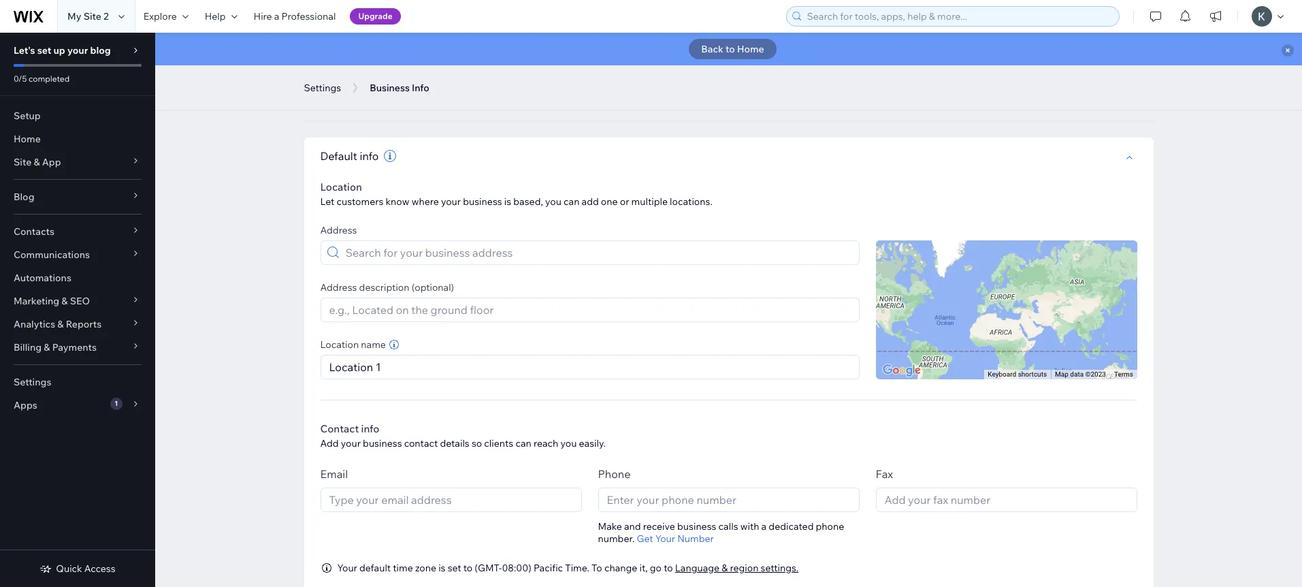 Task type: describe. For each thing, give the bounding box(es) containing it.
contacts button
[[0, 220, 155, 243]]

name
[[361, 339, 386, 351]]

0 vertical spatial a
[[274, 10, 280, 22]]

location for name
[[320, 339, 359, 351]]

dedicated
[[769, 520, 814, 533]]

payments
[[52, 341, 97, 353]]

get your number button
[[637, 533, 714, 545]]

professional
[[282, 10, 336, 22]]

0 horizontal spatial to
[[464, 562, 473, 574]]

customers
[[337, 196, 384, 208]]

address for address description (optional)
[[320, 281, 357, 294]]

add
[[320, 437, 339, 450]]

automations link
[[0, 266, 155, 289]]

1 vertical spatial your
[[337, 562, 357, 574]]

settings for settings link
[[14, 376, 51, 388]]

one
[[601, 196, 618, 208]]

hire a professional
[[254, 10, 336, 22]]

& for marketing
[[62, 295, 68, 307]]

go
[[650, 562, 662, 574]]

map region
[[812, 177, 1161, 526]]

location let customers know where your business is based, you can add one or multiple locations.
[[320, 181, 713, 208]]

quick
[[56, 563, 82, 575]]

let's
[[14, 44, 35, 57]]

business info button
[[363, 78, 436, 98]]

keyboard
[[988, 371, 1017, 378]]

my site 2
[[67, 10, 109, 22]]

Search for tools, apps, help & more... field
[[803, 7, 1116, 26]]

hire
[[254, 10, 272, 22]]

number.
[[598, 533, 635, 545]]

terms
[[1114, 371, 1134, 378]]

you inside contact info add your business contact details so clients can reach you easily.
[[561, 437, 577, 450]]

blog
[[14, 191, 34, 203]]

zone
[[415, 562, 437, 574]]

address description (optional)
[[320, 281, 454, 294]]

based,
[[514, 196, 543, 208]]

©2023
[[1086, 371, 1106, 378]]

& for billing
[[44, 341, 50, 353]]

pacific
[[534, 562, 563, 574]]

keyboard shortcuts button
[[988, 370, 1047, 379]]

your for info
[[341, 437, 361, 450]]

you inside location let customers know where your business is based, you can add one or multiple locations.
[[546, 196, 562, 208]]

is inside location let customers know where your business is based, you can add one or multiple locations.
[[505, 196, 512, 208]]

add
[[582, 196, 599, 208]]

map
[[1055, 371, 1069, 378]]

and for contact
[[367, 91, 393, 108]]

business inside location let customers know where your business is based, you can add one or multiple locations.
[[463, 196, 502, 208]]

0 vertical spatial contact
[[396, 91, 448, 108]]

home link
[[0, 127, 155, 151]]

time
[[393, 562, 413, 574]]

so
[[472, 437, 482, 450]]

your for set
[[67, 44, 88, 57]]

& for site
[[34, 156, 40, 168]]

1 horizontal spatial to
[[664, 562, 673, 574]]

default
[[360, 562, 391, 574]]

default
[[320, 149, 357, 163]]

contact inside contact info add your business contact details so clients can reach you easily.
[[404, 437, 438, 450]]

marketing
[[14, 295, 59, 307]]

reach
[[534, 437, 559, 450]]

with
[[741, 520, 760, 533]]

google image
[[880, 362, 925, 379]]

let's set up your blog
[[14, 44, 111, 57]]

app
[[42, 156, 61, 168]]

settings link
[[0, 370, 155, 394]]

analytics & reports button
[[0, 313, 155, 336]]

up
[[53, 44, 65, 57]]

language & region settings. button
[[675, 562, 799, 574]]

help
[[205, 10, 226, 22]]

hire a professional link
[[246, 0, 344, 33]]

1 horizontal spatial set
[[448, 562, 462, 574]]

location for and
[[304, 91, 364, 108]]

locations.
[[670, 196, 713, 208]]

help button
[[197, 0, 246, 33]]

know
[[386, 196, 410, 208]]

1 vertical spatial is
[[439, 562, 446, 574]]

setup link
[[0, 104, 155, 127]]

back
[[702, 43, 724, 55]]

upgrade
[[359, 11, 393, 21]]

settings.
[[761, 562, 799, 574]]

phone
[[598, 467, 631, 481]]

business info
[[370, 82, 430, 94]]

it,
[[640, 562, 648, 574]]

receive
[[643, 520, 676, 533]]

to inside button
[[726, 43, 735, 55]]

business inside make and receive business calls with a dedicated phone number.
[[678, 520, 717, 533]]

time.
[[565, 562, 590, 574]]

keyboard shortcuts
[[988, 371, 1047, 378]]

marketing & seo
[[14, 295, 90, 307]]

setup
[[14, 110, 41, 122]]

sidebar element
[[0, 33, 155, 587]]

Search for your business address field
[[342, 241, 855, 264]]

map data ©2023
[[1055, 371, 1106, 378]]

billing
[[14, 341, 42, 353]]

my
[[67, 10, 81, 22]]

quick access button
[[40, 563, 116, 575]]



Task type: locate. For each thing, give the bounding box(es) containing it.
default info
[[320, 149, 379, 163]]

settings up the apps
[[14, 376, 51, 388]]

settings for "settings" button
[[304, 82, 341, 94]]

0 vertical spatial address
[[320, 224, 357, 236]]

data
[[1070, 371, 1084, 378]]

billing & payments button
[[0, 336, 155, 359]]

0 vertical spatial info
[[451, 91, 478, 108]]

business
[[463, 196, 502, 208], [363, 437, 402, 450], [678, 520, 717, 533]]

2 vertical spatial info
[[361, 422, 380, 435]]

address down let
[[320, 224, 357, 236]]

1 vertical spatial set
[[448, 562, 462, 574]]

calls
[[719, 520, 739, 533]]

contact
[[320, 422, 359, 435]]

set left up
[[37, 44, 51, 57]]

a inside make and receive business calls with a dedicated phone number.
[[762, 520, 767, 533]]

seo
[[70, 295, 90, 307]]

home inside button
[[738, 43, 765, 55]]

explore
[[144, 10, 177, 22]]

and for receive
[[625, 520, 641, 533]]

and right make
[[625, 520, 641, 533]]

reports
[[66, 318, 102, 330]]

location for let
[[320, 181, 362, 193]]

e.g., Located on the ground floor field
[[325, 298, 855, 321]]

1 vertical spatial business
[[363, 437, 402, 450]]

& inside dropdown button
[[57, 318, 64, 330]]

your right where at the left top
[[441, 196, 461, 208]]

0 horizontal spatial site
[[14, 156, 31, 168]]

1 horizontal spatial home
[[738, 43, 765, 55]]

0/5 completed
[[14, 74, 70, 84]]

home down setup
[[14, 133, 41, 145]]

address left 'description' on the left
[[320, 281, 357, 294]]

communications button
[[0, 243, 155, 266]]

& left app
[[34, 156, 40, 168]]

1 horizontal spatial is
[[505, 196, 512, 208]]

analytics
[[14, 318, 55, 330]]

1 horizontal spatial your
[[341, 437, 361, 450]]

0 horizontal spatial your
[[67, 44, 88, 57]]

0 vertical spatial location
[[304, 91, 364, 108]]

info for contact info add your business contact details so clients can reach you easily.
[[361, 422, 380, 435]]

settings inside sidebar element
[[14, 376, 51, 388]]

can left reach
[[516, 437, 532, 450]]

contact
[[396, 91, 448, 108], [404, 437, 438, 450]]

to
[[592, 562, 603, 574]]

2 horizontal spatial to
[[726, 43, 735, 55]]

location inside location let customers know where your business is based, you can add one or multiple locations.
[[320, 181, 362, 193]]

easily.
[[579, 437, 606, 450]]

settings left business
[[304, 82, 341, 94]]

1 vertical spatial and
[[625, 520, 641, 533]]

1 vertical spatial your
[[441, 196, 461, 208]]

Type your email address field
[[325, 488, 577, 512]]

0 horizontal spatial settings
[[14, 376, 51, 388]]

location up let
[[320, 181, 362, 193]]

0 horizontal spatial set
[[37, 44, 51, 57]]

1 horizontal spatial business
[[463, 196, 502, 208]]

a right with
[[762, 520, 767, 533]]

2 vertical spatial location
[[320, 339, 359, 351]]

get your number
[[637, 533, 714, 545]]

business left based,
[[463, 196, 502, 208]]

your left default
[[337, 562, 357, 574]]

1 vertical spatial site
[[14, 156, 31, 168]]

back to home button
[[689, 39, 777, 59]]

location left name
[[320, 339, 359, 351]]

you right based,
[[546, 196, 562, 208]]

a right hire
[[274, 10, 280, 22]]

(optional)
[[412, 281, 454, 294]]

business left calls
[[678, 520, 717, 533]]

upgrade button
[[350, 8, 401, 25]]

& for analytics
[[57, 318, 64, 330]]

where
[[412, 196, 439, 208]]

back to home alert
[[155, 33, 1303, 65]]

0 vertical spatial your
[[67, 44, 88, 57]]

make
[[598, 520, 622, 533]]

set inside sidebar element
[[37, 44, 51, 57]]

1 vertical spatial contact
[[404, 437, 438, 450]]

your inside sidebar element
[[67, 44, 88, 57]]

1 horizontal spatial a
[[762, 520, 767, 533]]

home right back
[[738, 43, 765, 55]]

and
[[367, 91, 393, 108], [625, 520, 641, 533]]

your default time zone is set to (gmt-08:00) pacific time. to change it, go to language & region settings.
[[337, 562, 799, 574]]

business inside contact info add your business contact details so clients can reach you easily.
[[363, 437, 402, 450]]

info for default info
[[360, 149, 379, 163]]

0 horizontal spatial can
[[516, 437, 532, 450]]

1 vertical spatial location
[[320, 181, 362, 193]]

site
[[84, 10, 101, 22], [14, 156, 31, 168]]

0 horizontal spatial your
[[337, 562, 357, 574]]

2
[[104, 10, 109, 22]]

home inside sidebar element
[[14, 133, 41, 145]]

is
[[505, 196, 512, 208], [439, 562, 446, 574]]

to right go at the bottom
[[664, 562, 673, 574]]

and inside make and receive business calls with a dedicated phone number.
[[625, 520, 641, 533]]

0 horizontal spatial a
[[274, 10, 280, 22]]

1 vertical spatial home
[[14, 133, 41, 145]]

settings
[[304, 82, 341, 94], [14, 376, 51, 388]]

1 horizontal spatial and
[[625, 520, 641, 533]]

0 vertical spatial set
[[37, 44, 51, 57]]

0 vertical spatial you
[[546, 196, 562, 208]]

to
[[726, 43, 735, 55], [464, 562, 473, 574], [664, 562, 673, 574]]

& inside popup button
[[34, 156, 40, 168]]

2 vertical spatial business
[[678, 520, 717, 533]]

&
[[34, 156, 40, 168], [62, 295, 68, 307], [57, 318, 64, 330], [44, 341, 50, 353], [722, 562, 728, 574]]

business right add
[[363, 437, 402, 450]]

1 vertical spatial info
[[360, 149, 379, 163]]

1 horizontal spatial settings
[[304, 82, 341, 94]]

can inside location let customers know where your business is based, you can add one or multiple locations.
[[564, 196, 580, 208]]

& left region
[[722, 562, 728, 574]]

& left reports
[[57, 318, 64, 330]]

number
[[678, 533, 714, 545]]

1 vertical spatial a
[[762, 520, 767, 533]]

to left (gmt-
[[464, 562, 473, 574]]

your right up
[[67, 44, 88, 57]]

blog
[[90, 44, 111, 57]]

and left info
[[367, 91, 393, 108]]

0 vertical spatial home
[[738, 43, 765, 55]]

is left based,
[[505, 196, 512, 208]]

0 vertical spatial is
[[505, 196, 512, 208]]

is right zone
[[439, 562, 446, 574]]

completed
[[29, 74, 70, 84]]

email
[[320, 467, 348, 481]]

0 horizontal spatial home
[[14, 133, 41, 145]]

apps
[[14, 399, 37, 411]]

2 horizontal spatial business
[[678, 520, 717, 533]]

set right zone
[[448, 562, 462, 574]]

multiple
[[632, 196, 668, 208]]

2 vertical spatial your
[[341, 437, 361, 450]]

0 vertical spatial business
[[463, 196, 502, 208]]

analytics & reports
[[14, 318, 102, 330]]

0 horizontal spatial is
[[439, 562, 446, 574]]

info right info
[[451, 91, 478, 108]]

2 address from the top
[[320, 281, 357, 294]]

quick access
[[56, 563, 116, 575]]

0 horizontal spatial business
[[363, 437, 402, 450]]

site inside popup button
[[14, 156, 31, 168]]

0 vertical spatial site
[[84, 10, 101, 22]]

your inside location let customers know where your business is based, you can add one or multiple locations.
[[441, 196, 461, 208]]

clients
[[484, 437, 514, 450]]

info right contact
[[361, 422, 380, 435]]

language
[[675, 562, 720, 574]]

to right back
[[726, 43, 735, 55]]

automations
[[14, 272, 71, 284]]

0 vertical spatial and
[[367, 91, 393, 108]]

site & app button
[[0, 151, 155, 174]]

site left app
[[14, 156, 31, 168]]

Enter your phone number field
[[603, 488, 855, 512]]

2 horizontal spatial your
[[441, 196, 461, 208]]

your right get
[[656, 533, 676, 545]]

location and contact info
[[304, 91, 478, 108]]

your inside contact info add your business contact details so clients can reach you easily.
[[341, 437, 361, 450]]

info right default
[[360, 149, 379, 163]]

shortcuts
[[1018, 371, 1047, 378]]

fax
[[876, 467, 894, 481]]

description
[[359, 281, 410, 294]]

(gmt-
[[475, 562, 502, 574]]

0 horizontal spatial and
[[367, 91, 393, 108]]

0 vertical spatial can
[[564, 196, 580, 208]]

info
[[451, 91, 478, 108], [360, 149, 379, 163], [361, 422, 380, 435]]

1 vertical spatial can
[[516, 437, 532, 450]]

can left add on the top left of page
[[564, 196, 580, 208]]

0 vertical spatial settings
[[304, 82, 341, 94]]

location up default
[[304, 91, 364, 108]]

or
[[620, 196, 630, 208]]

back to home
[[702, 43, 765, 55]]

& right billing
[[44, 341, 50, 353]]

contact info add your business contact details so clients can reach you easily.
[[320, 422, 606, 450]]

address for address
[[320, 224, 357, 236]]

info
[[412, 82, 430, 94]]

site left 2
[[84, 10, 101, 22]]

1 address from the top
[[320, 224, 357, 236]]

& left seo
[[62, 295, 68, 307]]

0/5
[[14, 74, 27, 84]]

blog button
[[0, 185, 155, 208]]

communications
[[14, 249, 90, 261]]

Add your location name field
[[325, 356, 855, 379]]

Add your fax number field
[[881, 488, 1133, 512]]

site & app
[[14, 156, 61, 168]]

settings inside button
[[304, 82, 341, 94]]

access
[[84, 563, 116, 575]]

1 horizontal spatial your
[[656, 533, 676, 545]]

1 vertical spatial settings
[[14, 376, 51, 388]]

you right reach
[[561, 437, 577, 450]]

region
[[730, 562, 759, 574]]

1 horizontal spatial can
[[564, 196, 580, 208]]

can inside contact info add your business contact details so clients can reach you easily.
[[516, 437, 532, 450]]

settings button
[[297, 78, 348, 98]]

location name
[[320, 339, 386, 351]]

1 horizontal spatial site
[[84, 10, 101, 22]]

phone
[[816, 520, 845, 533]]

1 vertical spatial address
[[320, 281, 357, 294]]

your down contact
[[341, 437, 361, 450]]

your
[[67, 44, 88, 57], [441, 196, 461, 208], [341, 437, 361, 450]]

0 vertical spatial your
[[656, 533, 676, 545]]

info inside contact info add your business contact details so clients can reach you easily.
[[361, 422, 380, 435]]

1 vertical spatial you
[[561, 437, 577, 450]]



Task type: vqa. For each thing, say whether or not it's contained in the screenshot.
Explore
yes



